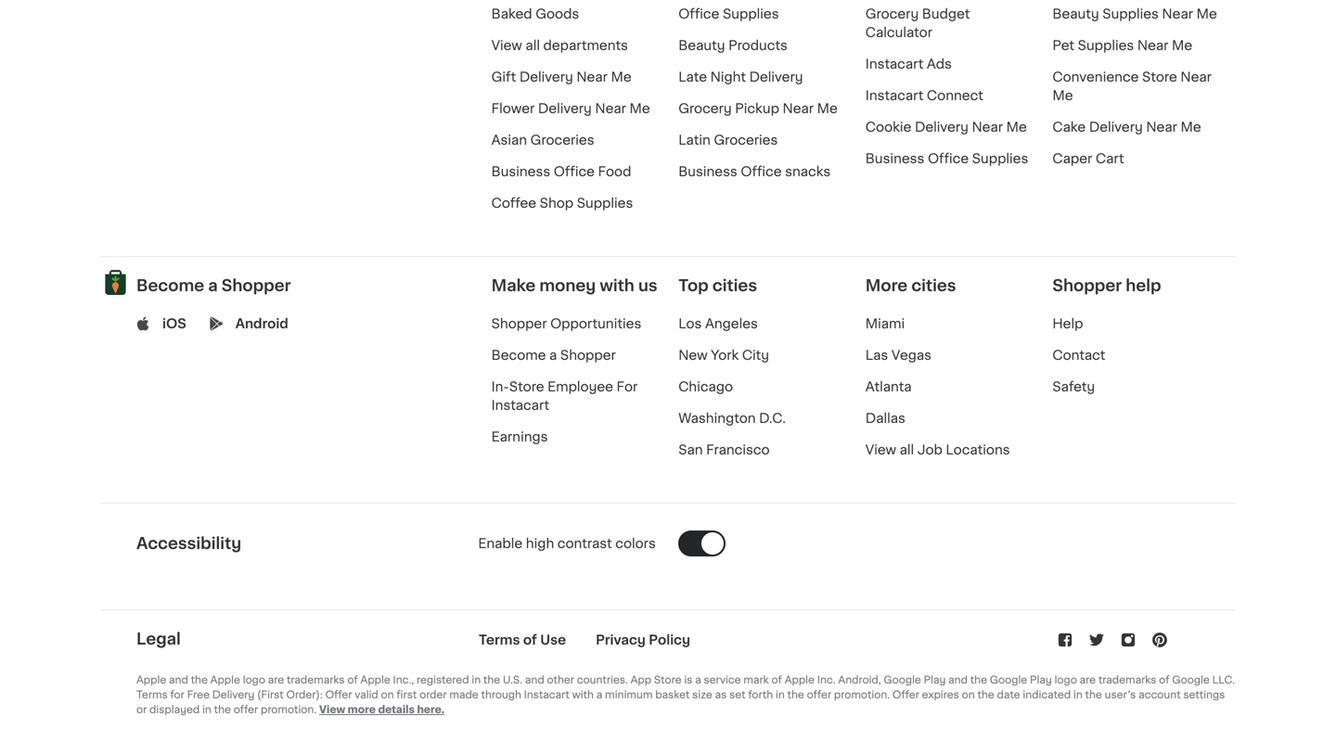 Task type: vqa. For each thing, say whether or not it's contained in the screenshot.
made
yes



Task type: locate. For each thing, give the bounding box(es) containing it.
city
[[742, 349, 769, 362]]

2 horizontal spatial view
[[866, 443, 896, 456]]

delivery up grocery pickup near me link
[[749, 70, 803, 83]]

2 vertical spatial store
[[654, 675, 682, 685]]

in-store employee for instacart
[[491, 380, 638, 412]]

view up "gift"
[[491, 39, 522, 52]]

instacart down other
[[524, 690, 570, 700]]

llc.
[[1212, 675, 1235, 685]]

forth
[[748, 690, 773, 700]]

2 horizontal spatial google
[[1172, 675, 1210, 685]]

0 horizontal spatial grocery
[[678, 102, 732, 115]]

gift delivery near me link
[[491, 70, 632, 83]]

2 horizontal spatial and
[[949, 675, 968, 685]]

1 vertical spatial promotion.
[[261, 705, 317, 715]]

me inside convenience store near me
[[1053, 89, 1073, 102]]

1 horizontal spatial play
[[1030, 675, 1052, 685]]

0 horizontal spatial and
[[169, 675, 188, 685]]

logo up '(first'
[[243, 675, 265, 685]]

office down latin groceries link
[[741, 165, 782, 178]]

1 horizontal spatial grocery
[[866, 7, 919, 20]]

a down shopper opportunities
[[549, 349, 557, 362]]

1 horizontal spatial cities
[[912, 278, 956, 294]]

1 vertical spatial terms
[[136, 690, 168, 700]]

las vegas
[[866, 349, 932, 362]]

me
[[1197, 7, 1217, 20], [1172, 39, 1193, 52], [611, 70, 632, 83], [1053, 89, 1073, 102], [630, 102, 650, 115], [817, 102, 838, 115], [1006, 120, 1027, 133], [1181, 120, 1201, 133]]

near down gift delivery near me link
[[595, 102, 626, 115]]

0 horizontal spatial become a shopper
[[136, 278, 291, 294]]

3 apple from the left
[[361, 675, 390, 685]]

2 cities from the left
[[912, 278, 956, 294]]

delivery down view all departments
[[519, 70, 573, 83]]

1 offer from the left
[[325, 690, 352, 700]]

me for gift delivery near me
[[611, 70, 632, 83]]

1 vertical spatial view
[[866, 443, 896, 456]]

1 horizontal spatial trademarks
[[1098, 675, 1157, 685]]

near for cookie delivery near me
[[972, 120, 1003, 133]]

near for cake delivery near me
[[1146, 120, 1177, 133]]

supplies down cookie delivery near me link
[[972, 152, 1028, 165]]

make
[[491, 278, 536, 294]]

1 horizontal spatial beauty
[[1053, 7, 1099, 20]]

office down cookie delivery near me link
[[928, 152, 969, 165]]

top cities
[[678, 278, 757, 294]]

1 vertical spatial all
[[900, 443, 914, 456]]

1 horizontal spatial promotion.
[[834, 690, 890, 700]]

1 horizontal spatial offer
[[893, 690, 919, 700]]

2 are from the left
[[1080, 675, 1096, 685]]

0 horizontal spatial on
[[381, 690, 394, 700]]

0 horizontal spatial google
[[884, 675, 921, 685]]

trademarks up the order):
[[287, 675, 345, 685]]

york
[[711, 349, 739, 362]]

0 horizontal spatial beauty
[[678, 39, 725, 52]]

1 vertical spatial become a shopper
[[491, 349, 616, 362]]

supplies up products
[[723, 7, 779, 20]]

help link
[[1053, 317, 1083, 330]]

play up expires
[[924, 675, 946, 685]]

minimum
[[605, 690, 653, 700]]

1 cities from the left
[[713, 278, 757, 294]]

0 horizontal spatial terms
[[136, 690, 168, 700]]

me for cookie delivery near me
[[1006, 120, 1027, 133]]

cities
[[713, 278, 757, 294], [912, 278, 956, 294]]

grocery up latin
[[678, 102, 732, 115]]

store inside the in-store employee for instacart
[[509, 380, 544, 393]]

0 horizontal spatial are
[[268, 675, 284, 685]]

1 horizontal spatial on
[[962, 690, 975, 700]]

cities up angeles
[[713, 278, 757, 294]]

supplies down food
[[577, 197, 633, 210]]

on right expires
[[962, 690, 975, 700]]

1 horizontal spatial groceries
[[714, 133, 778, 146]]

1 horizontal spatial offer
[[807, 690, 832, 700]]

office for business office snacks
[[741, 165, 782, 178]]

beauty up late
[[678, 39, 725, 52]]

latin
[[678, 133, 711, 146]]

0 horizontal spatial play
[[924, 675, 946, 685]]

delivery
[[519, 70, 573, 83], [749, 70, 803, 83], [538, 102, 592, 115], [915, 120, 969, 133], [1089, 120, 1143, 133], [212, 690, 255, 700]]

1 horizontal spatial and
[[525, 675, 544, 685]]

1 horizontal spatial logo
[[1055, 675, 1077, 685]]

francisco
[[706, 443, 770, 456]]

ios
[[162, 317, 186, 330]]

shopper down make
[[491, 317, 547, 330]]

near for grocery pickup near me
[[783, 102, 814, 115]]

gift
[[491, 70, 516, 83]]

near down departments
[[577, 70, 608, 83]]

1 horizontal spatial terms
[[479, 634, 520, 647]]

store inside convenience store near me
[[1142, 70, 1177, 83]]

1 vertical spatial store
[[509, 380, 544, 393]]

office up beauty products "link"
[[678, 7, 720, 20]]

beauty up pet
[[1053, 7, 1099, 20]]

2 offer from the left
[[893, 690, 919, 700]]

delivery right free
[[212, 690, 255, 700]]

business up coffee
[[491, 165, 550, 178]]

2 groceries from the left
[[714, 133, 778, 146]]

us
[[638, 278, 658, 294]]

grocery for grocery budget calculator
[[866, 7, 919, 20]]

store for convenience
[[1142, 70, 1177, 83]]

and
[[169, 675, 188, 685], [525, 675, 544, 685], [949, 675, 968, 685]]

and up expires
[[949, 675, 968, 685]]

near for gift delivery near me
[[577, 70, 608, 83]]

near
[[1162, 7, 1193, 20], [1137, 39, 1169, 52], [577, 70, 608, 83], [1181, 70, 1212, 83], [595, 102, 626, 115], [783, 102, 814, 115], [972, 120, 1003, 133], [1146, 120, 1177, 133]]

1 horizontal spatial become a shopper
[[491, 349, 616, 362]]

near for beauty supplies near me
[[1162, 7, 1193, 20]]

instacart down in-
[[491, 399, 549, 412]]

cake delivery near me
[[1053, 120, 1201, 133]]

1 vertical spatial beauty
[[678, 39, 725, 52]]

in right indicated at right bottom
[[1074, 690, 1083, 700]]

2 play from the left
[[1030, 675, 1052, 685]]

supplies up pet supplies near me link
[[1103, 7, 1159, 20]]

all left job
[[900, 443, 914, 456]]

are down twitter image
[[1080, 675, 1096, 685]]

near down connect
[[972, 120, 1003, 133]]

cities for more cities
[[912, 278, 956, 294]]

store
[[1142, 70, 1177, 83], [509, 380, 544, 393], [654, 675, 682, 685]]

view down dallas
[[866, 443, 896, 456]]

0 horizontal spatial cities
[[713, 278, 757, 294]]

terms inside apple and the apple logo are trademarks of apple inc., registered in the u.s. and other countries. app store is a service mark of apple inc. android, google play and the google play logo are trademarks of google llc. terms for free delivery (first order): offer valid on first order made through instacart with a minimum basket size as set forth in the offer promotion. offer expires on the date indicated in the user's account settings or displayed in the offer promotion.
[[136, 690, 168, 700]]

play
[[924, 675, 946, 685], [1030, 675, 1052, 685]]

inc.,
[[393, 675, 414, 685]]

and right u.s.
[[525, 675, 544, 685]]

1 and from the left
[[169, 675, 188, 685]]

more
[[866, 278, 908, 294]]

beauty
[[1053, 7, 1099, 20], [678, 39, 725, 52]]

(first
[[257, 690, 284, 700]]

terms of use
[[479, 634, 566, 647]]

on up view more details here.
[[381, 690, 394, 700]]

atlanta
[[866, 380, 912, 393]]

1 horizontal spatial business
[[678, 165, 737, 178]]

offer left expires
[[893, 690, 919, 700]]

supplies up convenience
[[1078, 39, 1134, 52]]

grocery for grocery pickup near me
[[678, 102, 732, 115]]

user's
[[1105, 690, 1136, 700]]

pickup
[[735, 102, 779, 115]]

with down countries.
[[572, 690, 594, 700]]

0 horizontal spatial trademarks
[[287, 675, 345, 685]]

business office supplies
[[866, 152, 1028, 165]]

offer up the more
[[325, 690, 352, 700]]

near for flower delivery near me
[[595, 102, 626, 115]]

3 and from the left
[[949, 675, 968, 685]]

beauty for beauty supplies near me
[[1053, 7, 1099, 20]]

basket
[[655, 690, 690, 700]]

cookie delivery near me
[[866, 120, 1027, 133]]

0 horizontal spatial become
[[136, 278, 204, 294]]

instacart connect
[[866, 89, 984, 102]]

0 vertical spatial view
[[491, 39, 522, 52]]

pet supplies near me
[[1053, 39, 1193, 52]]

1 logo from the left
[[243, 675, 265, 685]]

groceries up business office snacks 'link'
[[714, 133, 778, 146]]

google up settings
[[1172, 675, 1210, 685]]

1 vertical spatial with
[[572, 690, 594, 700]]

business down latin
[[678, 165, 737, 178]]

offer down inc.
[[807, 690, 832, 700]]

account
[[1139, 690, 1181, 700]]

vegas
[[892, 349, 932, 362]]

0 horizontal spatial groceries
[[530, 133, 594, 146]]

near up pet supplies near me link
[[1162, 7, 1193, 20]]

2 google from the left
[[990, 675, 1027, 685]]

0 vertical spatial offer
[[807, 690, 832, 700]]

promotion. down android,
[[834, 690, 890, 700]]

instacart
[[866, 57, 924, 70], [866, 89, 924, 102], [491, 399, 549, 412], [524, 690, 570, 700]]

1 play from the left
[[924, 675, 946, 685]]

los angeles link
[[678, 317, 758, 330]]

me for cake delivery near me
[[1181, 120, 1201, 133]]

in up made
[[472, 675, 481, 685]]

privacy policy link
[[596, 634, 690, 647]]

0 horizontal spatial business
[[491, 165, 550, 178]]

business down cookie
[[866, 152, 925, 165]]

0 vertical spatial with
[[600, 278, 635, 294]]

become a shopper up android play store logo
[[136, 278, 291, 294]]

0 vertical spatial promotion.
[[834, 690, 890, 700]]

the
[[191, 675, 208, 685], [483, 675, 500, 685], [970, 675, 987, 685], [787, 690, 804, 700], [978, 690, 994, 700], [1085, 690, 1102, 700], [214, 705, 231, 715]]

1 vertical spatial grocery
[[678, 102, 732, 115]]

shop
[[540, 197, 574, 210]]

become up ios link
[[136, 278, 204, 294]]

become up in-
[[491, 349, 546, 362]]

0 vertical spatial store
[[1142, 70, 1177, 83]]

me for beauty supplies near me
[[1197, 7, 1217, 20]]

store down pet supplies near me link
[[1142, 70, 1177, 83]]

near right "pickup"
[[783, 102, 814, 115]]

business for business office supplies
[[866, 152, 925, 165]]

help
[[1126, 278, 1161, 294]]

view
[[491, 39, 522, 52], [866, 443, 896, 456], [319, 705, 345, 715]]

3 google from the left
[[1172, 675, 1210, 685]]

trademarks up user's
[[1098, 675, 1157, 685]]

logo
[[243, 675, 265, 685], [1055, 675, 1077, 685]]

convenience store near me link
[[1053, 70, 1212, 102]]

near down beauty supplies near me link
[[1137, 39, 1169, 52]]

all down baked goods link
[[526, 39, 540, 52]]

a right is
[[695, 675, 701, 685]]

me for pet supplies near me
[[1172, 39, 1193, 52]]

for
[[617, 380, 638, 393]]

0 horizontal spatial all
[[526, 39, 540, 52]]

and up 'for'
[[169, 675, 188, 685]]

0 horizontal spatial offer
[[325, 690, 352, 700]]

near down convenience store near me link
[[1146, 120, 1177, 133]]

2 horizontal spatial store
[[1142, 70, 1177, 83]]

instagram image
[[1119, 631, 1138, 649]]

cookie
[[866, 120, 912, 133]]

store up basket
[[654, 675, 682, 685]]

use
[[540, 634, 566, 647]]

departments
[[543, 39, 628, 52]]

instacart up cookie
[[866, 89, 924, 102]]

instacart inside apple and the apple logo are trademarks of apple inc., registered in the u.s. and other countries. app store is a service mark of apple inc. android, google play and the google play logo are trademarks of google llc. terms for free delivery (first order): offer valid on first order made through instacart with a minimum basket size as set forth in the offer promotion. offer expires on the date indicated in the user's account settings or displayed in the offer promotion.
[[524, 690, 570, 700]]

become a shopper down shopper opportunities
[[491, 349, 616, 362]]

0 horizontal spatial offer
[[234, 705, 258, 715]]

delivery up cart
[[1089, 120, 1143, 133]]

delivery down gift delivery near me link
[[538, 102, 592, 115]]

google right android,
[[884, 675, 921, 685]]

become a shopper
[[136, 278, 291, 294], [491, 349, 616, 362]]

0 vertical spatial beauty
[[1053, 7, 1099, 20]]

safety
[[1053, 380, 1095, 393]]

delivery inside apple and the apple logo are trademarks of apple inc., registered in the u.s. and other countries. app store is a service mark of apple inc. android, google play and the google play logo are trademarks of google llc. terms for free delivery (first order): offer valid on first order made through instacart with a minimum basket size as set forth in the offer promotion. offer expires on the date indicated in the user's account settings or displayed in the offer promotion.
[[212, 690, 255, 700]]

0 vertical spatial all
[[526, 39, 540, 52]]

business
[[866, 152, 925, 165], [491, 165, 550, 178], [678, 165, 737, 178]]

0 horizontal spatial with
[[572, 690, 594, 700]]

beauty supplies near me
[[1053, 7, 1217, 20]]

1 groceries from the left
[[530, 133, 594, 146]]

1 google from the left
[[884, 675, 921, 685]]

store inside apple and the apple logo are trademarks of apple inc., registered in the u.s. and other countries. app store is a service mark of apple inc. android, google play and the google play logo are trademarks of google llc. terms for free delivery (first order): offer valid on first order made through instacart with a minimum basket size as set forth in the offer promotion. offer expires on the date indicated in the user's account settings or displayed in the offer promotion.
[[654, 675, 682, 685]]

cake
[[1053, 120, 1086, 133]]

business for business office food
[[491, 165, 550, 178]]

flower delivery near me link
[[491, 102, 650, 115]]

near inside convenience store near me
[[1181, 70, 1212, 83]]

offer down '(first'
[[234, 705, 258, 715]]

1 horizontal spatial all
[[900, 443, 914, 456]]

1 apple from the left
[[136, 675, 166, 685]]

terms up or on the bottom of the page
[[136, 690, 168, 700]]

delivery for flower delivery near me
[[538, 102, 592, 115]]

near down pet supplies near me link
[[1181, 70, 1212, 83]]

groceries for delivery
[[530, 133, 594, 146]]

food
[[598, 165, 631, 178]]

0 horizontal spatial view
[[319, 705, 345, 715]]

supplies for office
[[723, 7, 779, 20]]

products
[[728, 39, 788, 52]]

help
[[1053, 317, 1083, 330]]

connect
[[927, 89, 984, 102]]

valid
[[355, 690, 378, 700]]

offer
[[325, 690, 352, 700], [893, 690, 919, 700]]

view left the more
[[319, 705, 345, 715]]

2 horizontal spatial business
[[866, 152, 925, 165]]

near for convenience store near me
[[1181, 70, 1212, 83]]

supplies for beauty
[[1103, 7, 1159, 20]]

1 horizontal spatial are
[[1080, 675, 1096, 685]]

privacy
[[596, 634, 646, 647]]

delivery up the business office supplies link on the top right of the page
[[915, 120, 969, 133]]

logo up indicated at right bottom
[[1055, 675, 1077, 685]]

play up indicated at right bottom
[[1030, 675, 1052, 685]]

in-store employee for instacart link
[[491, 380, 638, 412]]

grocery up the calculator
[[866, 7, 919, 20]]

0 vertical spatial grocery
[[866, 7, 919, 20]]

ios link
[[162, 314, 186, 333]]

1 vertical spatial become
[[491, 349, 546, 362]]

for
[[170, 690, 184, 700]]

2 vertical spatial view
[[319, 705, 345, 715]]

with left us
[[600, 278, 635, 294]]

google
[[884, 675, 921, 685], [990, 675, 1027, 685], [1172, 675, 1210, 685]]

1 are from the left
[[268, 675, 284, 685]]

grocery pickup near me link
[[678, 102, 838, 115]]

delivery for gift delivery near me
[[519, 70, 573, 83]]

1 horizontal spatial with
[[600, 278, 635, 294]]

grocery
[[866, 7, 919, 20], [678, 102, 732, 115]]

office up coffee shop supplies
[[554, 165, 595, 178]]

terms up u.s.
[[479, 634, 520, 647]]

terms of use link
[[479, 634, 566, 647]]

0 horizontal spatial store
[[509, 380, 544, 393]]

cities right more
[[912, 278, 956, 294]]

groceries up business office food
[[530, 133, 594, 146]]

are up '(first'
[[268, 675, 284, 685]]

0 horizontal spatial logo
[[243, 675, 265, 685]]

me for grocery pickup near me
[[817, 102, 838, 115]]

twitter image
[[1088, 631, 1106, 649]]

is
[[684, 675, 693, 685]]

mark
[[744, 675, 769, 685]]

1 horizontal spatial view
[[491, 39, 522, 52]]

instacart down the calculator
[[866, 57, 924, 70]]

promotion. down the order):
[[261, 705, 317, 715]]

0 horizontal spatial promotion.
[[261, 705, 317, 715]]

of up valid
[[347, 675, 358, 685]]

grocery inside grocery budget calculator
[[866, 7, 919, 20]]

google up date
[[990, 675, 1027, 685]]

1 horizontal spatial store
[[654, 675, 682, 685]]

1 horizontal spatial google
[[990, 675, 1027, 685]]

become
[[136, 278, 204, 294], [491, 349, 546, 362]]

shopper up android
[[222, 278, 291, 294]]

store down become a shopper link
[[509, 380, 544, 393]]



Task type: describe. For each thing, give the bounding box(es) containing it.
job
[[917, 443, 943, 456]]

beauty for beauty products
[[678, 39, 725, 52]]

enable
[[478, 537, 523, 550]]

view for view all departments
[[491, 39, 522, 52]]

cookie delivery near me link
[[866, 120, 1027, 133]]

pet supplies near me link
[[1053, 39, 1193, 52]]

registered
[[417, 675, 469, 685]]

convenience store near me
[[1053, 70, 1212, 102]]

size
[[692, 690, 712, 700]]

a up android play store logo
[[208, 278, 218, 294]]

countries.
[[577, 675, 628, 685]]

ads
[[927, 57, 952, 70]]

android play store logo image
[[209, 317, 223, 331]]

cities for top cities
[[713, 278, 757, 294]]

shopper opportunities
[[491, 317, 641, 330]]

business office snacks link
[[678, 165, 831, 178]]

baked goods link
[[491, 7, 579, 20]]

latin groceries link
[[678, 133, 778, 146]]

first
[[397, 690, 417, 700]]

convenience
[[1053, 70, 1139, 83]]

coffee shop supplies
[[491, 197, 633, 210]]

safety link
[[1053, 380, 1095, 393]]

shopper help
[[1053, 278, 1161, 294]]

0 vertical spatial become
[[136, 278, 204, 294]]

chicago
[[678, 380, 733, 393]]

near for pet supplies near me
[[1137, 39, 1169, 52]]

high
[[526, 537, 554, 550]]

groceries for pickup
[[714, 133, 778, 146]]

in down free
[[202, 705, 211, 715]]

baked
[[491, 7, 532, 20]]

chicago link
[[678, 380, 733, 393]]

delivery for cookie delivery near me
[[915, 120, 969, 133]]

0 vertical spatial become a shopper
[[136, 278, 291, 294]]

1 vertical spatial offer
[[234, 705, 258, 715]]

facebook image
[[1056, 631, 1075, 649]]

office supplies
[[678, 7, 779, 20]]

business office snacks
[[678, 165, 831, 178]]

flower
[[491, 102, 535, 115]]

angeles
[[705, 317, 758, 330]]

pinterest image
[[1151, 631, 1169, 649]]

enable high contrast colors
[[478, 537, 656, 550]]

date
[[997, 690, 1020, 700]]

office for business office supplies
[[928, 152, 969, 165]]

late
[[678, 70, 707, 83]]

san
[[678, 443, 703, 456]]

office for business office food
[[554, 165, 595, 178]]

gift delivery near me
[[491, 70, 632, 83]]

contact link
[[1053, 349, 1106, 362]]

all for departments
[[526, 39, 540, 52]]

late night delivery link
[[678, 70, 803, 83]]

2 trademarks from the left
[[1098, 675, 1157, 685]]

dallas link
[[866, 412, 906, 425]]

locations
[[946, 443, 1010, 456]]

set
[[729, 690, 746, 700]]

instacart shopper app logo image
[[100, 267, 131, 298]]

shopper up employee
[[560, 349, 616, 362]]

asian groceries link
[[491, 133, 594, 146]]

or
[[136, 705, 147, 715]]

business for business office snacks
[[678, 165, 737, 178]]

me for convenience store near me
[[1053, 89, 1073, 102]]

cart
[[1096, 152, 1124, 165]]

service
[[704, 675, 741, 685]]

of up account
[[1159, 675, 1170, 685]]

goods
[[536, 7, 579, 20]]

details
[[378, 705, 415, 715]]

dallas
[[866, 412, 906, 425]]

store for in-
[[509, 380, 544, 393]]

1 on from the left
[[381, 690, 394, 700]]

delivery for cake delivery near me
[[1089, 120, 1143, 133]]

instacart inside the in-store employee for instacart
[[491, 399, 549, 412]]

coffee
[[491, 197, 536, 210]]

in right forth
[[776, 690, 785, 700]]

washington d.c. link
[[678, 412, 786, 425]]

2 logo from the left
[[1055, 675, 1077, 685]]

accessibility
[[136, 536, 241, 551]]

me for flower delivery near me
[[630, 102, 650, 115]]

android
[[235, 317, 288, 330]]

late night delivery
[[678, 70, 803, 83]]

coffee shop supplies link
[[491, 197, 633, 210]]

washington
[[678, 412, 756, 425]]

free
[[187, 690, 210, 700]]

of right mark
[[772, 675, 782, 685]]

san francisco link
[[678, 443, 770, 456]]

supplies for pet
[[1078, 39, 1134, 52]]

employee
[[548, 380, 613, 393]]

other
[[547, 675, 574, 685]]

app
[[631, 675, 651, 685]]

view for view all job locations
[[866, 443, 896, 456]]

through
[[481, 690, 521, 700]]

baked goods
[[491, 7, 579, 20]]

money
[[540, 278, 596, 294]]

view all job locations link
[[866, 443, 1010, 456]]

earnings link
[[491, 430, 548, 443]]

android link
[[235, 314, 288, 333]]

as
[[715, 690, 727, 700]]

los angeles
[[678, 317, 758, 330]]

miami link
[[866, 317, 905, 330]]

colors
[[615, 537, 656, 550]]

made
[[449, 690, 479, 700]]

more cities
[[866, 278, 956, 294]]

a down countries.
[[596, 690, 602, 700]]

top
[[678, 278, 709, 294]]

grocery budget calculator link
[[866, 7, 970, 39]]

new york city
[[678, 349, 769, 362]]

1 trademarks from the left
[[287, 675, 345, 685]]

android,
[[838, 675, 881, 685]]

legal
[[136, 631, 181, 647]]

ios app store logo image
[[136, 317, 150, 331]]

4 apple from the left
[[785, 675, 815, 685]]

view all job locations
[[866, 443, 1010, 456]]

1 horizontal spatial become
[[491, 349, 546, 362]]

shopper up help
[[1053, 278, 1122, 294]]

more
[[348, 705, 376, 715]]

las vegas link
[[866, 349, 932, 362]]

of left use
[[523, 634, 537, 647]]

with inside apple and the apple logo are trademarks of apple inc., registered in the u.s. and other countries. app store is a service mark of apple inc. android, google play and the google play logo are trademarks of google llc. terms for free delivery (first order): offer valid on first order made through instacart with a minimum basket size as set forth in the offer promotion. offer expires on the date indicated in the user's account settings or displayed in the offer promotion.
[[572, 690, 594, 700]]

all for job
[[900, 443, 914, 456]]

2 and from the left
[[525, 675, 544, 685]]

order
[[419, 690, 447, 700]]

2 on from the left
[[962, 690, 975, 700]]

2 apple from the left
[[210, 675, 240, 685]]

settings
[[1183, 690, 1225, 700]]

atlanta link
[[866, 380, 912, 393]]

washington d.c.
[[678, 412, 786, 425]]

0 vertical spatial terms
[[479, 634, 520, 647]]

caper cart
[[1053, 152, 1124, 165]]

make money with us
[[491, 278, 658, 294]]

view for view more details here.
[[319, 705, 345, 715]]



